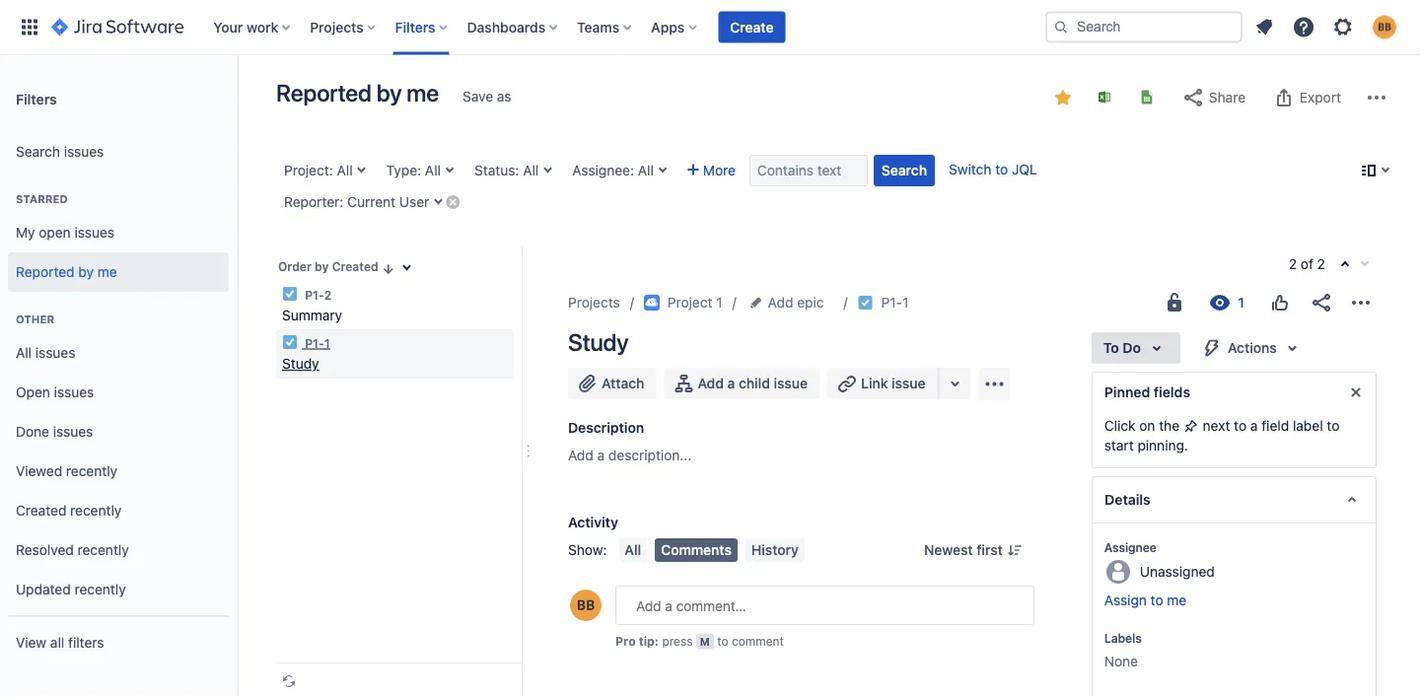 Task type: locate. For each thing, give the bounding box(es) containing it.
1 vertical spatial reported
[[16, 264, 75, 280]]

jira software image
[[51, 15, 184, 39], [51, 15, 184, 39]]

issues right open
[[54, 384, 94, 401]]

search left "switch"
[[882, 162, 927, 179]]

link issue button
[[828, 368, 940, 400]]

search for search
[[882, 162, 927, 179]]

m
[[700, 635, 710, 648]]

pro tip: press m to comment
[[616, 634, 784, 648]]

recently down created recently link
[[78, 542, 129, 558]]

1 horizontal spatial issue
[[892, 375, 926, 392]]

create button
[[718, 11, 786, 43]]

1
[[716, 294, 723, 311], [903, 294, 909, 311], [324, 336, 330, 350]]

projects right "work"
[[310, 19, 364, 35]]

all for assignee: all
[[638, 162, 654, 179]]

open
[[16, 384, 50, 401]]

view all filters link
[[8, 623, 229, 663]]

task image left p1-1 link on the right top of page
[[858, 295, 873, 311]]

banner
[[0, 0, 1420, 55]]

issue inside button
[[892, 375, 926, 392]]

add inside "button"
[[698, 375, 724, 392]]

issues inside 'link'
[[35, 345, 75, 361]]

a
[[728, 375, 735, 392], [1251, 418, 1258, 434], [597, 447, 605, 464]]

work
[[247, 19, 278, 35]]

search button
[[874, 155, 935, 186]]

to right assign
[[1151, 592, 1164, 609]]

other group
[[8, 292, 229, 616]]

a down the 'description'
[[597, 447, 605, 464]]

me inside button
[[1167, 592, 1187, 609]]

1 horizontal spatial by
[[315, 260, 329, 274]]

issue right child
[[774, 375, 808, 392]]

1 vertical spatial search
[[882, 162, 927, 179]]

1 vertical spatial reported by me
[[16, 264, 117, 280]]

filters up search issues
[[16, 91, 57, 107]]

all for status: all
[[523, 162, 539, 179]]

project 1 image
[[644, 295, 660, 311]]

tip:
[[639, 634, 659, 648]]

1 vertical spatial projects
[[568, 294, 620, 311]]

to left jql
[[996, 161, 1008, 178]]

0 horizontal spatial issue
[[774, 375, 808, 392]]

issues right the open
[[74, 225, 114, 241]]

issues up starred
[[64, 144, 104, 160]]

all right "show:"
[[625, 542, 641, 558]]

0 vertical spatial reported by me
[[276, 79, 439, 107]]

order
[[278, 260, 312, 274]]

your
[[213, 19, 243, 35]]

recently for created recently
[[70, 503, 122, 519]]

open issues
[[16, 384, 94, 401]]

me down 'unassigned'
[[1167, 592, 1187, 609]]

2 horizontal spatial add
[[768, 294, 794, 311]]

order by created link
[[276, 255, 398, 278]]

p1-1 down summary
[[302, 336, 330, 350]]

description
[[568, 420, 644, 436]]

0 horizontal spatial a
[[597, 447, 605, 464]]

appswitcher icon image
[[18, 15, 41, 39]]

p1- down summary
[[305, 336, 324, 350]]

reported by me down projects popup button
[[276, 79, 439, 107]]

search issues link
[[8, 132, 229, 172]]

0 vertical spatial add
[[768, 294, 794, 311]]

search for search issues
[[16, 144, 60, 160]]

1 horizontal spatial study
[[568, 328, 629, 356]]

notifications image
[[1253, 15, 1276, 39]]

description...
[[609, 447, 692, 464]]

0 horizontal spatial reported
[[16, 264, 75, 280]]

project: all
[[284, 162, 353, 179]]

1 vertical spatial me
[[97, 264, 117, 280]]

all right assignee:
[[638, 162, 654, 179]]

activity
[[568, 514, 618, 531]]

viewed recently
[[16, 463, 117, 480]]

your profile and settings image
[[1373, 15, 1397, 39]]

a inside next to a field label to start pinning.
[[1251, 418, 1258, 434]]

1 right project
[[716, 294, 723, 311]]

1 horizontal spatial task image
[[858, 295, 873, 311]]

done issues link
[[8, 412, 229, 452]]

teams
[[577, 19, 620, 35]]

all up reporter: current user
[[337, 162, 353, 179]]

created inside other group
[[16, 503, 66, 519]]

study down projects link
[[568, 328, 629, 356]]

1 down summary
[[324, 336, 330, 350]]

add
[[768, 294, 794, 311], [698, 375, 724, 392], [568, 447, 594, 464]]

1 up link issue
[[903, 294, 909, 311]]

1 horizontal spatial 2
[[1289, 256, 1297, 272]]

0 horizontal spatial p1-1
[[302, 336, 330, 350]]

search inside button
[[882, 162, 927, 179]]

projects button
[[304, 11, 383, 43]]

other
[[16, 313, 54, 326]]

2 horizontal spatial 2
[[1318, 256, 1326, 272]]

created
[[332, 260, 378, 274], [16, 503, 66, 519]]

project 1 link
[[644, 291, 723, 315]]

add for add epic
[[768, 294, 794, 311]]

p1-1 link
[[881, 291, 909, 315]]

apps button
[[645, 11, 705, 43]]

history
[[752, 542, 799, 558]]

my open issues link
[[8, 213, 229, 253]]

0 horizontal spatial 2
[[324, 288, 332, 302]]

p1- left the copy link to issue image
[[881, 294, 903, 311]]

add left epic
[[768, 294, 794, 311]]

2 horizontal spatial a
[[1251, 418, 1258, 434]]

recently for updated recently
[[74, 582, 126, 598]]

press
[[662, 634, 693, 648]]

0 horizontal spatial small image
[[380, 261, 396, 277]]

all
[[337, 162, 353, 179], [425, 162, 441, 179], [523, 162, 539, 179], [638, 162, 654, 179], [16, 345, 32, 361], [625, 542, 641, 558]]

created recently
[[16, 503, 122, 519]]

2 issue from the left
[[892, 375, 926, 392]]

menu bar containing all
[[615, 539, 809, 562]]

study down summary
[[282, 356, 319, 372]]

all button
[[619, 539, 647, 562]]

all for project: all
[[337, 162, 353, 179]]

1 vertical spatial a
[[1251, 418, 1258, 434]]

starred group
[[8, 172, 229, 298]]

1 horizontal spatial search
[[882, 162, 927, 179]]

recently up created recently
[[66, 463, 117, 480]]

assignee
[[1105, 541, 1157, 554]]

created down the 'viewed'
[[16, 503, 66, 519]]

small image left the open in microsoft excel image at right top
[[1056, 90, 1071, 106]]

all down other
[[16, 345, 32, 361]]

fields
[[1154, 384, 1191, 400]]

1 horizontal spatial add
[[698, 375, 724, 392]]

search
[[16, 144, 60, 160], [882, 162, 927, 179]]

by
[[377, 79, 402, 107], [315, 260, 329, 274], [78, 264, 94, 280]]

0 vertical spatial task image
[[858, 295, 873, 311]]

none
[[1105, 654, 1138, 670]]

1 horizontal spatial me
[[407, 79, 439, 107]]

newest first
[[924, 542, 1003, 558]]

dashboards
[[467, 19, 546, 35]]

me inside the starred group
[[97, 264, 117, 280]]

reported by me down my open issues
[[16, 264, 117, 280]]

0 vertical spatial p1-1
[[881, 294, 909, 311]]

p1-1 up link issue
[[881, 294, 909, 311]]

1 vertical spatial task image
[[282, 334, 298, 350]]

1 vertical spatial add
[[698, 375, 724, 392]]

2 horizontal spatial me
[[1167, 592, 1187, 609]]

0 horizontal spatial reported by me
[[16, 264, 117, 280]]

to right next
[[1234, 418, 1247, 434]]

task image down summary
[[282, 334, 298, 350]]

0 vertical spatial a
[[728, 375, 735, 392]]

project
[[668, 294, 713, 311]]

issues for search issues
[[64, 144, 104, 160]]

0 horizontal spatial search
[[16, 144, 60, 160]]

0 horizontal spatial add
[[568, 447, 594, 464]]

0 horizontal spatial study
[[282, 356, 319, 372]]

0 vertical spatial reported
[[276, 79, 372, 107]]

reported inside reported by me link
[[16, 264, 75, 280]]

study
[[568, 328, 629, 356], [282, 356, 319, 372]]

2 left of
[[1289, 256, 1297, 272]]

add down the 'description'
[[568, 447, 594, 464]]

add epic button
[[746, 291, 830, 315]]

comment
[[732, 634, 784, 648]]

reported down the open
[[16, 264, 75, 280]]

1 horizontal spatial small image
[[1056, 90, 1071, 106]]

type:
[[386, 162, 421, 179]]

by down my open issues
[[78, 264, 94, 280]]

a left field
[[1251, 418, 1258, 434]]

0 horizontal spatial filters
[[16, 91, 57, 107]]

issue inside "button"
[[774, 375, 808, 392]]

0 vertical spatial created
[[332, 260, 378, 274]]

by right order
[[315, 260, 329, 274]]

small image right order by created
[[380, 261, 396, 277]]

by inside order by created link
[[315, 260, 329, 274]]

filters right projects popup button
[[395, 19, 436, 35]]

open in microsoft excel image
[[1097, 89, 1113, 105]]

projects inside popup button
[[310, 19, 364, 35]]

0 horizontal spatial me
[[97, 264, 117, 280]]

issue
[[774, 375, 808, 392], [892, 375, 926, 392]]

1 inside project 1 link
[[716, 294, 723, 311]]

apps
[[651, 19, 685, 35]]

me left 'save'
[[407, 79, 439, 107]]

issues down other
[[35, 345, 75, 361]]

all inside all issues 'link'
[[16, 345, 32, 361]]

2 up summary
[[324, 288, 332, 302]]

p1-
[[305, 288, 324, 302], [881, 294, 903, 311], [305, 336, 324, 350]]

add for add a child issue
[[698, 375, 724, 392]]

primary element
[[12, 0, 1046, 55]]

issue right "link"
[[892, 375, 926, 392]]

save as
[[463, 88, 512, 105]]

issues for all issues
[[35, 345, 75, 361]]

status: all
[[474, 162, 539, 179]]

updated
[[16, 582, 71, 598]]

2 vertical spatial me
[[1167, 592, 1187, 609]]

Search field
[[1046, 11, 1243, 43]]

1 vertical spatial filters
[[16, 91, 57, 107]]

2 right of
[[1318, 256, 1326, 272]]

all right status:
[[523, 162, 539, 179]]

by down filters popup button
[[377, 79, 402, 107]]

all right type:
[[425, 162, 441, 179]]

my
[[16, 225, 35, 241]]

create
[[730, 19, 774, 35]]

0 horizontal spatial projects
[[310, 19, 364, 35]]

small image
[[1056, 90, 1071, 106], [380, 261, 396, 277]]

0 vertical spatial search
[[16, 144, 60, 160]]

0 horizontal spatial created
[[16, 503, 66, 519]]

reported down projects popup button
[[276, 79, 372, 107]]

by inside reported by me link
[[78, 264, 94, 280]]

not available - this is the last issue image
[[1357, 256, 1373, 272]]

created right order
[[332, 260, 378, 274]]

to inside button
[[1151, 592, 1164, 609]]

search up starred
[[16, 144, 60, 160]]

1 horizontal spatial a
[[728, 375, 735, 392]]

done issues
[[16, 424, 93, 440]]

0 horizontal spatial by
[[78, 264, 94, 280]]

add inside dropdown button
[[768, 294, 794, 311]]

to
[[996, 161, 1008, 178], [1234, 418, 1247, 434], [1327, 418, 1340, 434], [1151, 592, 1164, 609], [717, 634, 729, 648]]

on
[[1140, 418, 1156, 434]]

me
[[407, 79, 439, 107], [97, 264, 117, 280], [1167, 592, 1187, 609]]

p1- up summary
[[305, 288, 324, 302]]

filters
[[395, 19, 436, 35], [16, 91, 57, 107]]

0 vertical spatial filters
[[395, 19, 436, 35]]

issues for open issues
[[54, 384, 94, 401]]

task image
[[858, 295, 873, 311], [282, 334, 298, 350]]

a inside add a child issue "button"
[[728, 375, 735, 392]]

done
[[16, 424, 49, 440]]

teams button
[[571, 11, 639, 43]]

add a child issue button
[[664, 368, 820, 400]]

to for a
[[1234, 418, 1247, 434]]

a left child
[[728, 375, 735, 392]]

add app image
[[983, 372, 1007, 396]]

1 horizontal spatial projects
[[568, 294, 620, 311]]

0 horizontal spatial task image
[[282, 334, 298, 350]]

1 vertical spatial created
[[16, 503, 66, 519]]

me down 'my open issues' link
[[97, 264, 117, 280]]

reported by me link
[[8, 253, 229, 292]]

add left child
[[698, 375, 724, 392]]

view
[[16, 635, 46, 651]]

recently for resolved recently
[[78, 542, 129, 558]]

the
[[1159, 418, 1180, 434]]

0 vertical spatial projects
[[310, 19, 364, 35]]

open
[[39, 225, 71, 241]]

reported by me
[[276, 79, 439, 107], [16, 264, 117, 280]]

by for reported by me link at the top left of page
[[78, 264, 94, 280]]

menu bar
[[615, 539, 809, 562]]

1 horizontal spatial filters
[[395, 19, 436, 35]]

issues up 'viewed recently'
[[53, 424, 93, 440]]

issues inside the starred group
[[74, 225, 114, 241]]

1 issue from the left
[[774, 375, 808, 392]]

add a child issue
[[698, 375, 808, 392]]

1 vertical spatial small image
[[380, 261, 396, 277]]

2 vertical spatial add
[[568, 447, 594, 464]]

recently down viewed recently link at the left
[[70, 503, 122, 519]]

1 horizontal spatial 1
[[716, 294, 723, 311]]

1 horizontal spatial created
[[332, 260, 378, 274]]

2 horizontal spatial 1
[[903, 294, 909, 311]]

projects left project 1 image
[[568, 294, 620, 311]]

2 vertical spatial a
[[597, 447, 605, 464]]

recently down resolved recently link
[[74, 582, 126, 598]]

projects
[[310, 19, 364, 35], [568, 294, 620, 311]]



Task type: describe. For each thing, give the bounding box(es) containing it.
assignee:
[[572, 162, 634, 179]]

project 1
[[668, 294, 723, 311]]

attach
[[602, 375, 645, 392]]

assign to me
[[1105, 592, 1187, 609]]

switch to jql
[[949, 161, 1038, 178]]

viewed recently link
[[8, 452, 229, 491]]

of
[[1301, 256, 1314, 272]]

pinned fields
[[1105, 384, 1191, 400]]

pro
[[616, 634, 636, 648]]

help image
[[1292, 15, 1316, 39]]

link web pages and more image
[[944, 372, 967, 396]]

actions button
[[1189, 332, 1317, 364]]

a for child
[[728, 375, 735, 392]]

export button
[[1263, 82, 1351, 113]]

reported by me inside the starred group
[[16, 264, 117, 280]]

next to a field label to start pinning.
[[1105, 418, 1340, 454]]

projects link
[[568, 291, 620, 315]]

dashboards button
[[461, 11, 565, 43]]

your work
[[213, 19, 278, 35]]

updated recently
[[16, 582, 126, 598]]

0 horizontal spatial 1
[[324, 336, 330, 350]]

to for jql
[[996, 161, 1008, 178]]

2 of 2
[[1289, 256, 1326, 272]]

save as button
[[453, 81, 521, 112]]

current
[[347, 194, 396, 210]]

next
[[1203, 418, 1230, 434]]

issues for done issues
[[53, 424, 93, 440]]

to do button
[[1092, 332, 1181, 364]]

assignee: all
[[572, 162, 654, 179]]

filters button
[[389, 11, 455, 43]]

first
[[977, 542, 1003, 558]]

remove criteria image
[[445, 194, 461, 210]]

Search issues using keywords text field
[[750, 155, 868, 186]]

newest first image
[[1007, 543, 1023, 558]]

starred
[[16, 193, 68, 206]]

do
[[1123, 340, 1141, 356]]

settings image
[[1332, 15, 1355, 39]]

small image inside order by created link
[[380, 261, 396, 277]]

assignee pin to top. only you can see pinned fields. image
[[1161, 540, 1177, 555]]

add for add a description...
[[568, 447, 594, 464]]

updated recently link
[[8, 570, 229, 610]]

view all filters
[[16, 635, 104, 651]]

jql
[[1012, 161, 1038, 178]]

open in google sheets image
[[1139, 89, 1155, 105]]

labels none
[[1105, 631, 1142, 670]]

switch
[[949, 161, 992, 178]]

p1-2
[[302, 288, 332, 302]]

type: all
[[386, 162, 441, 179]]

resolved recently link
[[8, 531, 229, 570]]

unassigned
[[1140, 563, 1215, 580]]

epic
[[797, 294, 824, 311]]

pinned
[[1105, 384, 1150, 400]]

attach button
[[568, 368, 656, 400]]

click
[[1105, 418, 1136, 434]]

projects for projects link
[[568, 294, 620, 311]]

to
[[1104, 340, 1119, 356]]

start
[[1105, 437, 1134, 454]]

child
[[739, 375, 770, 392]]

to for me
[[1151, 592, 1164, 609]]

recently for viewed recently
[[66, 463, 117, 480]]

user
[[399, 194, 429, 210]]

history button
[[746, 539, 805, 562]]

all for type: all
[[425, 162, 441, 179]]

2 horizontal spatial by
[[377, 79, 402, 107]]

vote options: no one has voted for this issue yet. image
[[1269, 291, 1292, 315]]

save
[[463, 88, 493, 105]]

by for order by created link
[[315, 260, 329, 274]]

p1- for summary
[[305, 288, 324, 302]]

previous issue 'p1-2' ( type 'k' ) image
[[1338, 257, 1353, 273]]

1 horizontal spatial p1-1
[[881, 294, 909, 311]]

share image
[[1310, 291, 1334, 315]]

details element
[[1092, 476, 1377, 524]]

task image
[[282, 286, 298, 302]]

search image
[[1054, 19, 1069, 35]]

filters inside filters popup button
[[395, 19, 436, 35]]

search issues
[[16, 144, 104, 160]]

projects for projects popup button
[[310, 19, 364, 35]]

all inside all button
[[625, 542, 641, 558]]

0 vertical spatial me
[[407, 79, 439, 107]]

to right label
[[1327, 418, 1340, 434]]

newest first button
[[912, 539, 1035, 562]]

viewed
[[16, 463, 62, 480]]

1 horizontal spatial reported by me
[[276, 79, 439, 107]]

share link
[[1172, 82, 1256, 113]]

link issue
[[861, 375, 926, 392]]

details
[[1105, 492, 1151, 508]]

more button
[[680, 155, 744, 186]]

label
[[1293, 418, 1323, 434]]

Add a comment… field
[[616, 586, 1035, 625]]

assign to me button
[[1105, 591, 1356, 611]]

1 vertical spatial p1-1
[[302, 336, 330, 350]]

copy link to issue image
[[905, 294, 921, 310]]

filters
[[68, 635, 104, 651]]

no restrictions image
[[1163, 291, 1187, 315]]

summary
[[282, 307, 342, 324]]

add epic
[[768, 294, 824, 311]]

export
[[1300, 89, 1342, 106]]

comments
[[661, 542, 732, 558]]

p1- for study
[[305, 336, 324, 350]]

labels
[[1105, 631, 1142, 645]]

reporter:
[[284, 194, 344, 210]]

to right m
[[717, 634, 729, 648]]

my open issues
[[16, 225, 114, 241]]

your work button
[[207, 11, 298, 43]]

share
[[1209, 89, 1246, 106]]

0 vertical spatial small image
[[1056, 90, 1071, 106]]

order by created
[[278, 260, 378, 274]]

show:
[[568, 542, 607, 558]]

status:
[[474, 162, 519, 179]]

open issues link
[[8, 373, 229, 412]]

1 horizontal spatial reported
[[276, 79, 372, 107]]

hide message image
[[1345, 381, 1368, 404]]

1 inside p1-1 link
[[903, 294, 909, 311]]

pinning.
[[1138, 437, 1189, 454]]

sidebar navigation image
[[215, 79, 258, 118]]

switch to jql link
[[949, 161, 1038, 178]]

banner containing your work
[[0, 0, 1420, 55]]

all
[[50, 635, 64, 651]]

actions image
[[1349, 291, 1373, 315]]

a for description...
[[597, 447, 605, 464]]

all issues link
[[8, 333, 229, 373]]

profile image of bob builder image
[[570, 590, 602, 621]]



Task type: vqa. For each thing, say whether or not it's contained in the screenshot.
Assignee:
yes



